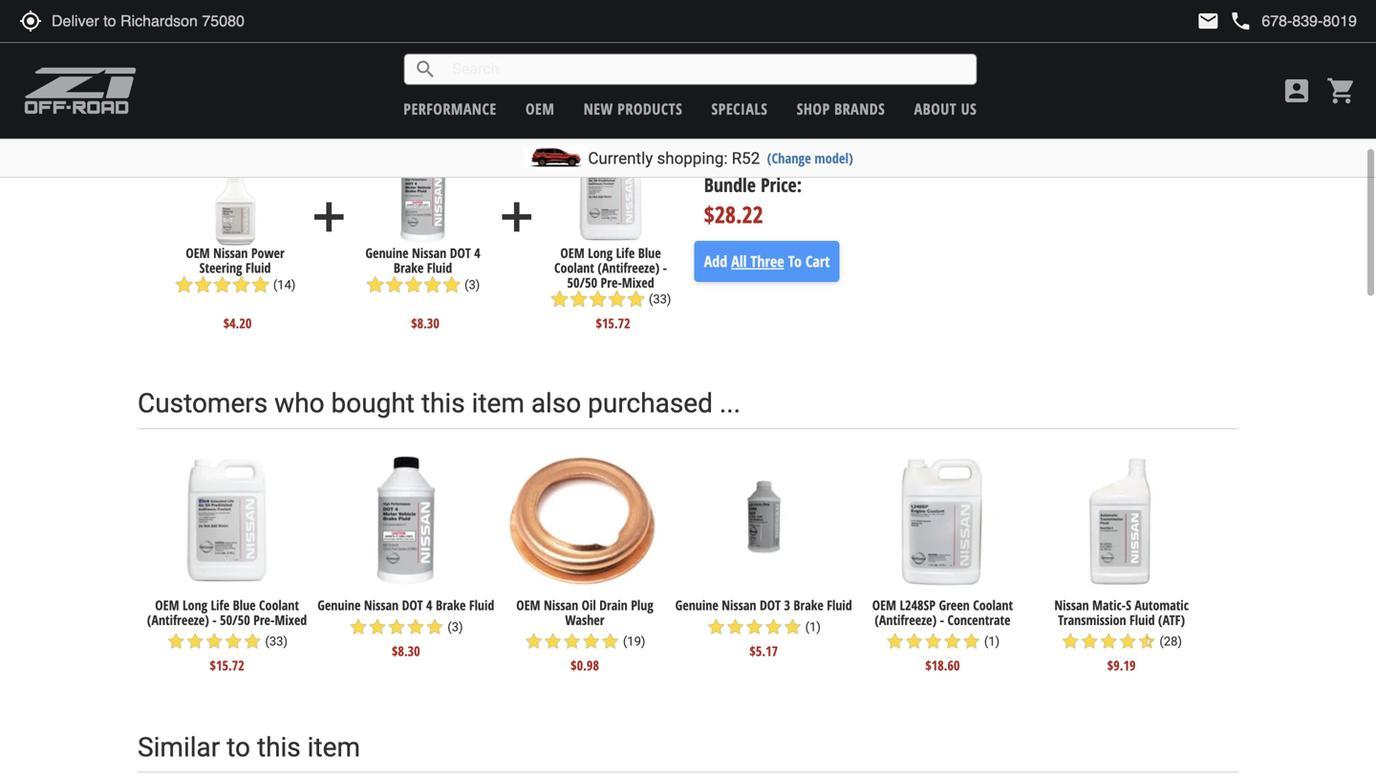 Task type: locate. For each thing, give the bounding box(es) containing it.
1 vertical spatial life
[[211, 596, 230, 614]]

fluid inside nissan matic-s automatic transmission fluid (atf) star star star star star_half (28) $9.19
[[1130, 611, 1155, 629]]

$8.30
[[411, 314, 440, 332], [392, 642, 420, 660]]

50/50
[[567, 273, 597, 291], [220, 611, 250, 629]]

2 horizontal spatial coolant
[[973, 596, 1013, 614]]

brake inside genuine nissan dot 4 brake fluid star star star star star (3) $8.30
[[436, 596, 466, 614]]

customers
[[138, 388, 268, 419]]

nissan inside oem nissan oil drain plug washer star star star star star (19) $0.98
[[544, 596, 578, 614]]

brake inside genuine nissan dot 3 brake fluid star star star star star (1) $5.17
[[794, 596, 824, 614]]

bought
[[268, 36, 354, 68]]

specials link
[[712, 98, 768, 119]]

oem inside oem nissan oil drain plug washer star star star star star (19) $0.98
[[516, 596, 540, 614]]

to
[[788, 251, 802, 271]]

0 horizontal spatial long
[[183, 596, 207, 614]]

currently shopping: r52 (change model)
[[588, 149, 853, 168]]

(1) inside genuine nissan dot 3 brake fluid star star star star star (1) $5.17
[[805, 620, 821, 634]]

0 horizontal spatial genuine
[[318, 596, 361, 614]]

0 horizontal spatial $15.72
[[210, 656, 244, 674]]

1 horizontal spatial oem long life blue coolant (antifreeze) - 50/50 pre-mixed star star star star star (33) $15.72
[[550, 244, 671, 332]]

genuine inside genuine nissan dot 4 brake fluid star star star star star (3) $8.30
[[318, 596, 361, 614]]

...
[[720, 388, 741, 419]]

2 horizontal spatial brake
[[794, 596, 824, 614]]

0 horizontal spatial (1)
[[805, 620, 821, 634]]

(atf)
[[1158, 611, 1185, 629]]

Search search field
[[437, 55, 976, 84]]

1 horizontal spatial long
[[588, 244, 613, 262]]

nissan inside genuine nissan dot 4 brake fluid star star star star star (3) $8.30
[[364, 596, 399, 614]]

steering
[[199, 258, 242, 277]]

0 vertical spatial long
[[588, 244, 613, 262]]

1 horizontal spatial genuine
[[365, 244, 409, 262]]

0 horizontal spatial pre-
[[253, 611, 275, 629]]

1 horizontal spatial $15.72
[[596, 314, 630, 332]]

washer
[[565, 611, 604, 629]]

1 vertical spatial blue
[[233, 596, 256, 614]]

nissan inside genuine nissan dot 4 brake fluid star star star star star (3)
[[412, 244, 447, 262]]

0 horizontal spatial 4
[[426, 596, 433, 614]]

1 vertical spatial long
[[183, 596, 207, 614]]

nissan for genuine nissan dot 4 brake fluid star star star star star (3) $8.30
[[364, 596, 399, 614]]

0 horizontal spatial mixed
[[275, 611, 307, 629]]

dot
[[450, 244, 471, 262], [402, 596, 423, 614], [760, 596, 781, 614]]

oem nissan oil drain plug washer star star star star star (19) $0.98
[[516, 596, 654, 674]]

0 vertical spatial $8.30
[[411, 314, 440, 332]]

0 horizontal spatial (3)
[[448, 620, 463, 634]]

fluid inside genuine nissan dot 4 brake fluid star star star star star (3)
[[427, 258, 452, 277]]

1 horizontal spatial (1)
[[984, 634, 1000, 649]]

0 vertical spatial (3)
[[465, 277, 480, 292]]

mail phone
[[1197, 10, 1252, 32]]

new products
[[584, 98, 683, 119]]

2 horizontal spatial genuine
[[675, 596, 719, 614]]

0 vertical spatial pre-
[[601, 273, 622, 291]]

three
[[751, 251, 784, 271]]

star
[[175, 275, 194, 294], [194, 275, 213, 294], [213, 275, 232, 294], [232, 275, 251, 294], [251, 275, 270, 294], [366, 275, 385, 294], [385, 275, 404, 294], [404, 275, 423, 294], [423, 275, 442, 294], [442, 275, 461, 294], [550, 290, 569, 309], [569, 290, 588, 309], [588, 290, 608, 309], [608, 290, 627, 309], [627, 290, 646, 309], [349, 617, 368, 636], [368, 617, 387, 636], [387, 617, 406, 636], [406, 617, 425, 636], [425, 617, 444, 636], [707, 617, 726, 636], [726, 617, 745, 636], [745, 617, 764, 636], [764, 617, 783, 636], [783, 617, 802, 636], [166, 632, 186, 651], [186, 632, 205, 651], [205, 632, 224, 651], [224, 632, 243, 651], [243, 632, 262, 651], [524, 632, 543, 651], [543, 632, 563, 651], [563, 632, 582, 651], [582, 632, 601, 651], [601, 632, 620, 651], [886, 632, 905, 651], [905, 632, 924, 651], [924, 632, 943, 651], [943, 632, 962, 651], [962, 632, 981, 651], [1061, 632, 1080, 651], [1080, 632, 1099, 651], [1099, 632, 1118, 651], [1118, 632, 1138, 651]]

(change
[[767, 149, 811, 167]]

2 horizontal spatial -
[[940, 611, 944, 629]]

0 horizontal spatial this
[[257, 731, 301, 763]]

concentrate
[[948, 611, 1011, 629]]

0 horizontal spatial oem long life blue coolant (antifreeze) - 50/50 pre-mixed star star star star star (33) $15.72
[[147, 596, 307, 674]]

0 horizontal spatial 50/50
[[220, 611, 250, 629]]

shop
[[797, 98, 830, 119]]

(antifreeze) inside oem l248sp green coolant (antifreeze) - concentrate star star star star star (1) $18.60
[[875, 611, 937, 629]]

0 vertical spatial item
[[472, 388, 525, 419]]

1 horizontal spatial item
[[472, 388, 525, 419]]

(antifreeze)
[[598, 258, 660, 277], [147, 611, 209, 629], [875, 611, 937, 629]]

brake for genuine nissan dot 4 brake fluid star star star star star (3)
[[394, 258, 424, 277]]

bundle
[[704, 172, 756, 198]]

oem l248sp green coolant (antifreeze) - concentrate star star star star star (1) $18.60
[[872, 596, 1013, 674]]

2 horizontal spatial dot
[[760, 596, 781, 614]]

(3) inside genuine nissan dot 4 brake fluid star star star star star (3)
[[465, 277, 480, 292]]

performance
[[404, 98, 497, 119]]

1 horizontal spatial blue
[[638, 244, 661, 262]]

genuine nissan dot 4 brake fluid star star star star star (3) $8.30
[[318, 596, 494, 660]]

shop brands link
[[797, 98, 885, 119]]

1 vertical spatial 50/50
[[220, 611, 250, 629]]

4
[[474, 244, 480, 262], [426, 596, 433, 614]]

1 vertical spatial 4
[[426, 596, 433, 614]]

genuine inside genuine nissan dot 3 brake fluid star star star star star (1) $5.17
[[675, 596, 719, 614]]

1 vertical spatial $8.30
[[392, 642, 420, 660]]

1 horizontal spatial add
[[493, 193, 541, 241]]

item right "to"
[[307, 731, 360, 763]]

dot inside genuine nissan dot 4 brake fluid star star star star star (3) $8.30
[[402, 596, 423, 614]]

1 vertical spatial mixed
[[275, 611, 307, 629]]

genuine
[[365, 244, 409, 262], [318, 596, 361, 614], [675, 596, 719, 614]]

2 add from the left
[[493, 193, 541, 241]]

0 vertical spatial 4
[[474, 244, 480, 262]]

shopping_cart
[[1327, 76, 1357, 106]]

transmission
[[1058, 611, 1126, 629]]

0 horizontal spatial add
[[305, 193, 353, 241]]

dot for genuine nissan dot 3 brake fluid star star star star star (1) $5.17
[[760, 596, 781, 614]]

nissan
[[213, 244, 248, 262], [412, 244, 447, 262], [364, 596, 399, 614], [544, 596, 578, 614], [722, 596, 757, 614], [1054, 596, 1089, 614]]

0 vertical spatial life
[[616, 244, 635, 262]]

1 horizontal spatial pre-
[[601, 273, 622, 291]]

0 horizontal spatial item
[[307, 731, 360, 763]]

(3)
[[465, 277, 480, 292], [448, 620, 463, 634]]

0 vertical spatial blue
[[638, 244, 661, 262]]

dot for genuine nissan dot 4 brake fluid star star star star star (3)
[[450, 244, 471, 262]]

brands
[[834, 98, 885, 119]]

0 horizontal spatial (33)
[[265, 634, 288, 649]]

coolant
[[554, 258, 594, 277], [259, 596, 299, 614], [973, 596, 1013, 614]]

0 horizontal spatial life
[[211, 596, 230, 614]]

1 vertical spatial oem long life blue coolant (antifreeze) - 50/50 pre-mixed star star star star star (33) $15.72
[[147, 596, 307, 674]]

this right bought at the left of the page
[[421, 388, 465, 419]]

(1)
[[805, 620, 821, 634], [984, 634, 1000, 649]]

1 horizontal spatial this
[[421, 388, 465, 419]]

brake for genuine nissan dot 3 brake fluid star star star star star (1) $5.17
[[794, 596, 824, 614]]

oem inside oem l248sp green coolant (antifreeze) - concentrate star star star star star (1) $18.60
[[872, 596, 897, 614]]

dot inside genuine nissan dot 4 brake fluid star star star star star (3)
[[450, 244, 471, 262]]

purchased
[[588, 388, 713, 419]]

1 horizontal spatial (antifreeze)
[[598, 258, 660, 277]]

$15.72 up "to"
[[210, 656, 244, 674]]

add
[[305, 193, 353, 241], [493, 193, 541, 241]]

brake inside genuine nissan dot 4 brake fluid star star star star star (3)
[[394, 258, 424, 277]]

brake
[[394, 258, 424, 277], [436, 596, 466, 614], [794, 596, 824, 614]]

1 horizontal spatial -
[[663, 258, 667, 277]]

nissan inside nissan matic-s automatic transmission fluid (atf) star star star star star_half (28) $9.19
[[1054, 596, 1089, 614]]

0 horizontal spatial brake
[[394, 258, 424, 277]]

fluid inside genuine nissan dot 4 brake fluid star star star star star (3) $8.30
[[469, 596, 494, 614]]

0 vertical spatial (33)
[[649, 292, 671, 306]]

(28)
[[1160, 634, 1182, 649]]

account_box
[[1282, 76, 1312, 106]]

(3) inside genuine nissan dot 4 brake fluid star star star star star (3) $8.30
[[448, 620, 463, 634]]

blue
[[638, 244, 661, 262], [233, 596, 256, 614]]

coolant inside oem l248sp green coolant (antifreeze) - concentrate star star star star star (1) $18.60
[[973, 596, 1013, 614]]

oem long life blue coolant (antifreeze) - 50/50 pre-mixed star star star star star (33) $15.72
[[550, 244, 671, 332], [147, 596, 307, 674]]

nissan inside genuine nissan dot 3 brake fluid star star star star star (1) $5.17
[[722, 596, 757, 614]]

oem
[[526, 98, 555, 119], [186, 244, 210, 262], [560, 244, 585, 262], [155, 596, 179, 614], [516, 596, 540, 614], [872, 596, 897, 614]]

frequently bought together
[[138, 36, 466, 68]]

fluid inside genuine nissan dot 3 brake fluid star star star star star (1) $5.17
[[827, 596, 852, 614]]

phone link
[[1229, 10, 1357, 32]]

1 vertical spatial pre-
[[253, 611, 275, 629]]

pre-
[[601, 273, 622, 291], [253, 611, 275, 629]]

1 vertical spatial (3)
[[448, 620, 463, 634]]

1 horizontal spatial (3)
[[465, 277, 480, 292]]

(3) for genuine nissan dot 4 brake fluid star star star star star (3) $8.30
[[448, 620, 463, 634]]

oem link
[[526, 98, 555, 119]]

0 horizontal spatial -
[[212, 611, 217, 629]]

dot inside genuine nissan dot 3 brake fluid star star star star star (1) $5.17
[[760, 596, 781, 614]]

0 horizontal spatial dot
[[402, 596, 423, 614]]

1 horizontal spatial dot
[[450, 244, 471, 262]]

4 inside genuine nissan dot 4 brake fluid star star star star star (3) $8.30
[[426, 596, 433, 614]]

fluid for genuine nissan dot 3 brake fluid star star star star star (1) $5.17
[[827, 596, 852, 614]]

$15.72 up purchased
[[596, 314, 630, 332]]

1 horizontal spatial (33)
[[649, 292, 671, 306]]

1 horizontal spatial 50/50
[[567, 273, 597, 291]]

add
[[704, 251, 727, 271]]

about
[[914, 98, 957, 119]]

0 vertical spatial 50/50
[[567, 273, 597, 291]]

nissan inside oem nissan power steering fluid star star star star star (14)
[[213, 244, 248, 262]]

1 vertical spatial (33)
[[265, 634, 288, 649]]

0 vertical spatial mixed
[[622, 273, 654, 291]]

this right "to"
[[257, 731, 301, 763]]

2 horizontal spatial (antifreeze)
[[875, 611, 937, 629]]

genuine inside genuine nissan dot 4 brake fluid star star star star star (3)
[[365, 244, 409, 262]]

1 vertical spatial this
[[257, 731, 301, 763]]

bought
[[331, 388, 415, 419]]

(14)
[[273, 277, 296, 292]]

model)
[[815, 149, 853, 167]]

1 horizontal spatial brake
[[436, 596, 466, 614]]

4 inside genuine nissan dot 4 brake fluid star star star star star (3)
[[474, 244, 480, 262]]

4 for genuine nissan dot 4 brake fluid star star star star star (3) $8.30
[[426, 596, 433, 614]]

life
[[616, 244, 635, 262], [211, 596, 230, 614]]

1 horizontal spatial life
[[616, 244, 635, 262]]

-
[[663, 258, 667, 277], [212, 611, 217, 629], [940, 611, 944, 629]]

fluid for genuine nissan dot 4 brake fluid star star star star star (3)
[[427, 258, 452, 277]]

0 vertical spatial $15.72
[[596, 314, 630, 332]]

1 horizontal spatial 4
[[474, 244, 480, 262]]

item left also
[[472, 388, 525, 419]]

$15.72
[[596, 314, 630, 332], [210, 656, 244, 674]]



Task type: vqa. For each thing, say whether or not it's contained in the screenshot.
Add
yes



Task type: describe. For each thing, give the bounding box(es) containing it.
(19)
[[623, 634, 646, 649]]

specials
[[712, 98, 768, 119]]

my_location
[[19, 10, 42, 32]]

nissan for genuine nissan dot 3 brake fluid star star star star star (1) $5.17
[[722, 596, 757, 614]]

genuine nissan dot 4 brake fluid star star star star star (3)
[[365, 244, 480, 294]]

r52
[[732, 149, 760, 168]]

frequently
[[138, 36, 262, 68]]

new products link
[[584, 98, 683, 119]]

nissan for oem nissan power steering fluid star star star star star (14)
[[213, 244, 248, 262]]

0 horizontal spatial blue
[[233, 596, 256, 614]]

power
[[251, 244, 285, 262]]

genuine for genuine nissan dot 3 brake fluid star star star star star (1) $5.17
[[675, 596, 719, 614]]

0 horizontal spatial coolant
[[259, 596, 299, 614]]

bundle price: $28.22
[[704, 172, 802, 230]]

l248sp
[[900, 596, 936, 614]]

together
[[360, 36, 466, 68]]

nissan for oem nissan oil drain plug washer star star star star star (19) $0.98
[[544, 596, 578, 614]]

products
[[618, 98, 683, 119]]

phone
[[1229, 10, 1252, 32]]

4 for genuine nissan dot 4 brake fluid star star star star star (3)
[[474, 244, 480, 262]]

1 horizontal spatial coolant
[[554, 258, 594, 277]]

0 vertical spatial this
[[421, 388, 465, 419]]

1 horizontal spatial mixed
[[622, 273, 654, 291]]

z1 motorsports logo image
[[24, 67, 137, 115]]

$5.17
[[750, 642, 778, 660]]

shopping:
[[657, 149, 728, 168]]

price:
[[761, 172, 802, 198]]

dot for genuine nissan dot 4 brake fluid star star star star star (3) $8.30
[[402, 596, 423, 614]]

search
[[414, 58, 437, 81]]

to
[[227, 731, 250, 763]]

all
[[731, 251, 747, 271]]

mail
[[1197, 10, 1220, 32]]

- inside oem l248sp green coolant (antifreeze) - concentrate star star star star star (1) $18.60
[[940, 611, 944, 629]]

genuine nissan dot 3 brake fluid star star star star star (1) $5.17
[[675, 596, 852, 660]]

fluid for nissan matic-s automatic transmission fluid (atf) star star star star star_half (28) $9.19
[[1130, 611, 1155, 629]]

brake for genuine nissan dot 4 brake fluid star star star star star (3) $8.30
[[436, 596, 466, 614]]

fluid for genuine nissan dot 4 brake fluid star star star star star (3) $8.30
[[469, 596, 494, 614]]

1 vertical spatial $15.72
[[210, 656, 244, 674]]

green
[[939, 596, 970, 614]]

$4.20
[[223, 314, 252, 332]]

plug
[[631, 596, 654, 614]]

1 add from the left
[[305, 193, 353, 241]]

account_box link
[[1277, 76, 1317, 106]]

add all three to cart
[[704, 251, 830, 271]]

shop brands
[[797, 98, 885, 119]]

$9.19
[[1107, 656, 1136, 674]]

genuine for genuine nissan dot 4 brake fluid star star star star star (3) $8.30
[[318, 596, 361, 614]]

$28.22
[[704, 199, 763, 230]]

shopping_cart link
[[1322, 76, 1357, 106]]

new
[[584, 98, 613, 119]]

mail link
[[1197, 10, 1220, 32]]

about us link
[[914, 98, 977, 119]]

1 vertical spatial item
[[307, 731, 360, 763]]

similar
[[138, 731, 220, 763]]

0 horizontal spatial (antifreeze)
[[147, 611, 209, 629]]

s
[[1126, 596, 1131, 614]]

3
[[784, 596, 790, 614]]

currently
[[588, 149, 653, 168]]

0 vertical spatial oem long life blue coolant (antifreeze) - 50/50 pre-mixed star star star star star (33) $15.72
[[550, 244, 671, 332]]

star_half
[[1138, 632, 1157, 651]]

performance link
[[404, 98, 497, 119]]

oil
[[582, 596, 596, 614]]

(1) inside oem l248sp green coolant (antifreeze) - concentrate star star star star star (1) $18.60
[[984, 634, 1000, 649]]

similar to this item
[[138, 731, 360, 763]]

nissan for genuine nissan dot 4 brake fluid star star star star star (3)
[[412, 244, 447, 262]]

us
[[961, 98, 977, 119]]

nissan matic-s automatic transmission fluid (atf) star star star star star_half (28) $9.19
[[1054, 596, 1189, 674]]

oem inside oem nissan power steering fluid star star star star star (14)
[[186, 244, 210, 262]]

fluid inside oem nissan power steering fluid star star star star star (14)
[[246, 258, 271, 277]]

customers who bought this item also purchased ...
[[138, 388, 741, 419]]

$0.98
[[571, 656, 599, 674]]

automatic
[[1135, 596, 1189, 614]]

oem nissan power steering fluid star star star star star (14)
[[175, 244, 296, 294]]

$18.60
[[925, 656, 960, 674]]

who
[[274, 388, 325, 419]]

(3) for genuine nissan dot 4 brake fluid star star star star star (3)
[[465, 277, 480, 292]]

drain
[[599, 596, 628, 614]]

also
[[531, 388, 581, 419]]

matic-
[[1092, 596, 1126, 614]]

cart
[[806, 251, 830, 271]]

genuine for genuine nissan dot 4 brake fluid star star star star star (3)
[[365, 244, 409, 262]]

(change model) link
[[767, 149, 853, 167]]

$8.30 inside genuine nissan dot 4 brake fluid star star star star star (3) $8.30
[[392, 642, 420, 660]]

about us
[[914, 98, 977, 119]]



